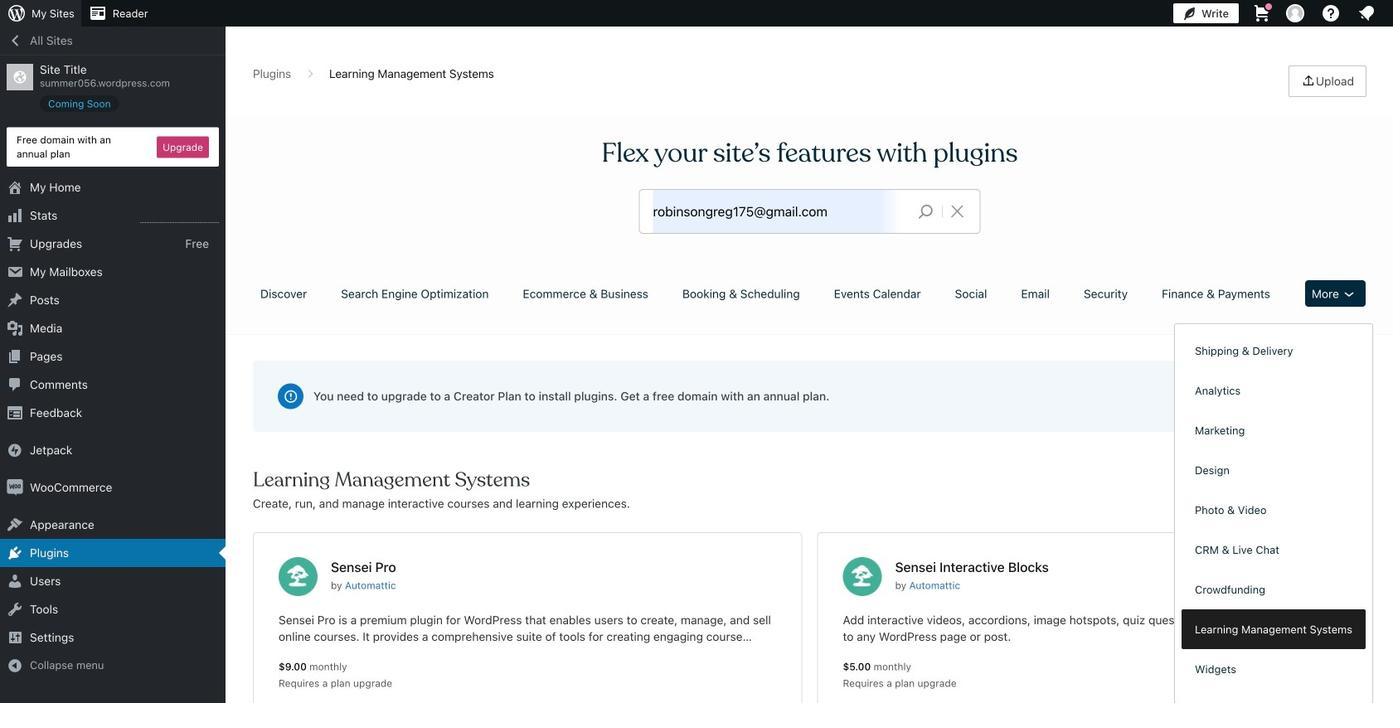 Task type: vqa. For each thing, say whether or not it's contained in the screenshot.
main content
yes



Task type: describe. For each thing, give the bounding box(es) containing it.
help image
[[1321, 3, 1341, 23]]

1 img image from the top
[[7, 442, 23, 459]]

close search image
[[937, 202, 978, 221]]

Search search field
[[653, 190, 905, 233]]

manage your notifications image
[[1357, 3, 1377, 23]]

my profile image
[[1286, 4, 1305, 22]]



Task type: locate. For each thing, give the bounding box(es) containing it.
None search field
[[640, 190, 980, 233]]

1 horizontal spatial plugin icon image
[[843, 557, 882, 596]]

group
[[1182, 331, 1366, 703]]

0 vertical spatial img image
[[7, 442, 23, 459]]

0 horizontal spatial plugin icon image
[[279, 557, 318, 596]]

open search image
[[905, 200, 947, 223]]

plugin icon image
[[279, 557, 318, 596], [843, 557, 882, 596]]

2 img image from the top
[[7, 479, 23, 496]]

1 plugin icon image from the left
[[279, 557, 318, 596]]

main content
[[247, 66, 1373, 703]]

1 vertical spatial img image
[[7, 479, 23, 496]]

2 plugin icon image from the left
[[843, 557, 882, 596]]

my shopping cart image
[[1252, 3, 1272, 23]]

img image
[[7, 442, 23, 459], [7, 479, 23, 496]]

highest hourly views 0 image
[[140, 212, 219, 223]]



